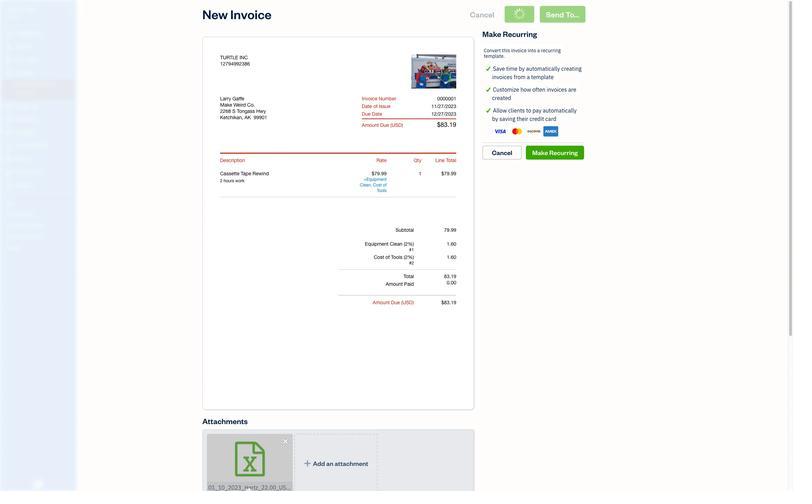 Task type: locate. For each thing, give the bounding box(es) containing it.
turtle
[[6, 6, 26, 13], [220, 55, 238, 60]]

usd down "paid"
[[403, 300, 413, 305]]

1 vertical spatial make
[[220, 102, 232, 108]]

inc inside turtle inc 12794992386
[[240, 55, 248, 60]]

a right from
[[527, 74, 530, 81]]

due down 'date of issue'
[[362, 111, 371, 117]]

owner
[[6, 14, 18, 19]]

a inside the save time by automatically creating invoices from a template
[[527, 74, 530, 81]]

make recurring up this
[[483, 29, 538, 39]]

0 vertical spatial make
[[483, 29, 502, 39]]

credit
[[530, 115, 545, 122]]

image
[[429, 69, 442, 75]]

0 vertical spatial invoices
[[493, 74, 513, 81]]

line
[[436, 158, 445, 163]]

make up the convert
[[483, 29, 502, 39]]

visa image
[[493, 126, 508, 137]]

0 horizontal spatial total
[[404, 274, 414, 279]]

check image
[[484, 65, 494, 73], [484, 106, 494, 115]]

0 vertical spatial turtle
[[6, 6, 26, 13]]

tools up total amount paid
[[391, 255, 403, 260]]

0 horizontal spatial clean
[[360, 183, 371, 188]]

turtle inside turtle inc owner
[[6, 6, 26, 13]]

0 horizontal spatial recurring
[[503, 29, 538, 39]]

amount due ( usd ) down total amount paid
[[373, 300, 414, 305]]

estimate image
[[5, 57, 13, 64]]

$83.19
[[438, 121, 457, 128], [442, 300, 457, 305]]

apps image
[[5, 200, 75, 206]]

0 horizontal spatial a
[[527, 74, 530, 81]]

1 vertical spatial turtle
[[220, 55, 238, 60]]

template
[[532, 74, 554, 81]]

amount down total amount paid
[[373, 300, 390, 305]]

pay
[[533, 107, 542, 114]]

invoices down save
[[493, 74, 513, 81]]

clean for equipment clean (2%) # 1 cost of tools (2%) # 2
[[390, 241, 403, 247]]

due down due date
[[381, 122, 389, 128]]

(2%) up 2
[[404, 255, 414, 260]]

tongass
[[237, 108, 255, 114]]

automatically up template
[[527, 65, 561, 72]]

1 # from the top
[[410, 248, 412, 252]]

1 vertical spatial clean
[[390, 241, 403, 247]]

amount
[[362, 122, 379, 128], [386, 281, 403, 287], [373, 300, 390, 305]]

line total
[[436, 158, 457, 163]]

inc for turtle inc 12794992386
[[240, 55, 248, 60]]

1 vertical spatial total
[[404, 274, 414, 279]]

1 vertical spatial cost
[[374, 255, 385, 260]]

(2%) up 1
[[404, 241, 414, 247]]

0 horizontal spatial by
[[493, 115, 499, 122]]

equipment for equipment clean
[[367, 177, 387, 182]]

tools inside , cost of tools
[[377, 188, 387, 193]]

created
[[493, 94, 512, 101]]

, cost of tools
[[371, 183, 387, 193]]

# up 2
[[410, 248, 412, 252]]

date of issue
[[362, 104, 391, 109]]

0 horizontal spatial inc
[[27, 6, 37, 13]]

0 vertical spatial )
[[402, 122, 403, 128]]

$83.19 down 12/27/2023 dropdown button
[[438, 121, 457, 128]]

ketchikan,
[[220, 115, 243, 120]]

tools
[[377, 188, 387, 193], [391, 255, 403, 260]]

# down 1
[[410, 261, 412, 266]]

clean inside equipment clean (2%) # 1 cost of tools (2%) # 2
[[390, 241, 403, 247]]

description
[[220, 158, 245, 163]]

recurring down american express icon
[[550, 148, 578, 156]]

1 vertical spatial tools
[[391, 255, 403, 260]]

1 vertical spatial check image
[[484, 106, 494, 115]]

1 vertical spatial recurring
[[550, 148, 578, 156]]

make down "larry"
[[220, 102, 232, 108]]

1 horizontal spatial invoices
[[547, 86, 568, 93]]

0 horizontal spatial make
[[220, 102, 232, 108]]

1 horizontal spatial due
[[381, 122, 389, 128]]

2 1.60 from the top
[[447, 255, 457, 260]]

#
[[410, 248, 412, 252], [410, 261, 412, 266]]

plus image
[[304, 460, 312, 467]]

make recurring inside button
[[533, 148, 578, 156]]

customize
[[494, 86, 520, 93]]

inc for turtle inc owner
[[27, 6, 37, 13]]

automatically up the card at the right top
[[543, 107, 577, 114]]

team members image
[[5, 211, 75, 217]]

(
[[391, 122, 392, 128], [402, 300, 403, 305]]

Enter an Item Description text field
[[220, 178, 352, 184]]

2 horizontal spatial make
[[533, 148, 549, 156]]

by
[[519, 65, 525, 72], [493, 115, 499, 122]]

1 horizontal spatial usd
[[403, 300, 413, 305]]

0 vertical spatial automatically
[[527, 65, 561, 72]]

turtle inc 12794992386
[[220, 55, 250, 67]]

0 vertical spatial inc
[[27, 6, 37, 13]]

of down item rate (usd) text box
[[383, 183, 387, 188]]

1 1.60 from the top
[[447, 241, 457, 247]]

0.00
[[447, 280, 457, 286]]

invoices left are
[[547, 86, 568, 93]]

0 horizontal spatial tools
[[377, 188, 387, 193]]

1 vertical spatial invoice
[[362, 96, 378, 101]]

recurring inside button
[[550, 148, 578, 156]]

due
[[362, 111, 371, 117], [381, 122, 389, 128], [392, 300, 400, 305]]

make recurring down american express icon
[[533, 148, 578, 156]]

1 vertical spatial make recurring
[[533, 148, 578, 156]]

recurring
[[542, 47, 561, 54]]

creating
[[562, 65, 582, 72]]

2 check image from the top
[[484, 106, 494, 115]]

1.60 up 83.19
[[447, 255, 457, 260]]

1 vertical spatial of
[[383, 183, 387, 188]]

by down allow
[[493, 115, 499, 122]]

usd
[[392, 122, 402, 128], [403, 300, 413, 305]]

Enter an Item Name text field
[[220, 170, 352, 177]]

0 vertical spatial due
[[362, 111, 371, 117]]

clean inside equipment clean
[[360, 183, 371, 188]]

1 vertical spatial 1.60
[[447, 255, 457, 260]]

total up "paid"
[[404, 274, 414, 279]]

of up due date
[[374, 104, 378, 109]]

of up total amount paid
[[386, 255, 390, 260]]

equipment
[[367, 177, 387, 182], [365, 241, 389, 247]]

equipment inside equipment clean
[[367, 177, 387, 182]]

1 horizontal spatial recurring
[[550, 148, 578, 156]]

mastercard image
[[510, 126, 525, 137]]

timer image
[[5, 143, 13, 150]]

1 vertical spatial )
[[413, 300, 414, 305]]

date down 'date of issue'
[[372, 111, 383, 117]]

0 vertical spatial total
[[446, 158, 457, 163]]

issue
[[379, 104, 391, 109]]

turtle up 12794992386
[[220, 55, 238, 60]]

cost inside equipment clean (2%) # 1 cost of tools (2%) # 2
[[374, 255, 385, 260]]

0 vertical spatial (2%)
[[404, 241, 414, 247]]

0 horizontal spatial turtle
[[6, 6, 26, 13]]

0 horizontal spatial invoices
[[493, 74, 513, 81]]

Enter an Invoice # text field
[[437, 96, 457, 101]]

settings image
[[5, 245, 75, 250]]

recurring up invoice
[[503, 29, 538, 39]]

0 vertical spatial #
[[410, 248, 412, 252]]

make inside button
[[533, 148, 549, 156]]

client image
[[5, 44, 13, 51]]

of inside equipment clean (2%) # 1 cost of tools (2%) # 2
[[386, 255, 390, 260]]

0 vertical spatial $83.19
[[438, 121, 457, 128]]

turtle for turtle inc owner
[[6, 6, 26, 13]]

2 vertical spatial make
[[533, 148, 549, 156]]

automatically
[[527, 65, 561, 72], [543, 107, 577, 114]]

cost
[[373, 183, 382, 188], [374, 255, 385, 260]]

1 vertical spatial (2%)
[[404, 255, 414, 260]]

0 vertical spatial tools
[[377, 188, 387, 193]]

Issue date in MM/DD/YYYY format text field
[[411, 104, 462, 109]]

gaffe
[[233, 96, 245, 101]]

1 horizontal spatial turtle
[[220, 55, 238, 60]]

clean down +
[[360, 183, 371, 188]]

invoices
[[493, 74, 513, 81], [547, 86, 568, 93]]

0 vertical spatial (
[[391, 122, 392, 128]]

1 horizontal spatial tools
[[391, 255, 403, 260]]

turtle inside turtle inc 12794992386
[[220, 55, 238, 60]]

(2%)
[[404, 241, 414, 247], [404, 255, 414, 260]]

0 vertical spatial by
[[519, 65, 525, 72]]

main element
[[0, 0, 94, 491]]

1 horizontal spatial clean
[[390, 241, 403, 247]]

turtle up owner
[[6, 6, 26, 13]]

make inside larry gaffe make weird co. 2268 s tongass hwy ketchikan, ak  99901
[[220, 102, 232, 108]]

( down issue
[[391, 122, 392, 128]]

clean
[[360, 183, 371, 188], [390, 241, 403, 247]]

2 vertical spatial of
[[386, 255, 390, 260]]

amount due ( usd ) down due date
[[362, 122, 403, 128]]

amount left "paid"
[[386, 281, 403, 287]]

0 horizontal spatial due
[[362, 111, 371, 117]]

)
[[402, 122, 403, 128], [413, 300, 414, 305]]

1 (2%) from the top
[[404, 241, 414, 247]]

1 horizontal spatial )
[[413, 300, 414, 305]]

clean down subtotal
[[390, 241, 403, 247]]

1 horizontal spatial make
[[483, 29, 502, 39]]

1.60 down 79.99
[[447, 241, 457, 247]]

0 vertical spatial invoice
[[231, 6, 272, 22]]

amount down due date
[[362, 122, 379, 128]]

1 vertical spatial amount
[[386, 281, 403, 287]]

1 horizontal spatial total
[[446, 158, 457, 163]]

83.19
[[445, 274, 457, 279]]

0 vertical spatial a
[[538, 47, 540, 54]]

1 check image from the top
[[484, 65, 494, 73]]

discover image
[[527, 126, 542, 137]]

a right into
[[538, 47, 540, 54]]

by inside the allow clients to pay automatically by saving their credit card
[[493, 115, 499, 122]]

0 vertical spatial check image
[[484, 65, 494, 73]]

( down total amount paid
[[402, 300, 403, 305]]

1 vertical spatial automatically
[[543, 107, 577, 114]]

by up from
[[519, 65, 525, 72]]

make down "discover" icon
[[533, 148, 549, 156]]

1.60
[[447, 241, 457, 247], [447, 255, 457, 260]]

inc inside turtle inc owner
[[27, 6, 37, 13]]

99901
[[254, 115, 267, 120]]

make recurring button
[[527, 146, 585, 160]]

clients
[[509, 107, 525, 114]]

equipment for equipment clean (2%) # 1 cost of tools (2%) # 2
[[365, 241, 389, 247]]

Item Rate (USD) text field
[[372, 171, 387, 176]]

2 horizontal spatial due
[[392, 300, 400, 305]]

due down total amount paid
[[392, 300, 400, 305]]

check image down created
[[484, 106, 494, 115]]

0 vertical spatial cost
[[373, 183, 382, 188]]

of inside , cost of tools
[[383, 183, 387, 188]]

amount inside total amount paid
[[386, 281, 403, 287]]

0 vertical spatial usd
[[392, 122, 402, 128]]

make
[[483, 29, 502, 39], [220, 102, 232, 108], [533, 148, 549, 156]]

total
[[446, 158, 457, 163], [404, 274, 414, 279]]

equipment inside equipment clean (2%) # 1 cost of tools (2%) # 2
[[365, 241, 389, 247]]

total right line
[[446, 158, 457, 163]]

delete attachment image
[[282, 437, 289, 446]]

1 vertical spatial invoices
[[547, 86, 568, 93]]

1 horizontal spatial by
[[519, 65, 525, 72]]

tools inside equipment clean (2%) # 1 cost of tools (2%) # 2
[[391, 255, 403, 260]]

of
[[374, 104, 378, 109], [383, 183, 387, 188], [386, 255, 390, 260]]

american express image
[[544, 126, 559, 137]]

invoice
[[231, 6, 272, 22], [362, 96, 378, 101]]

usd down number
[[392, 122, 402, 128]]

date
[[362, 104, 372, 109], [372, 111, 383, 117]]

payment image
[[5, 103, 13, 110]]

0 vertical spatial clean
[[360, 183, 371, 188]]

tools down equipment clean
[[377, 188, 387, 193]]

$83.19 down 0.00
[[442, 300, 457, 305]]

date up due date
[[362, 104, 372, 109]]

0 vertical spatial amount due ( usd )
[[362, 122, 403, 128]]

0 vertical spatial 1.60
[[447, 241, 457, 247]]

s
[[233, 108, 236, 114]]

1 horizontal spatial a
[[538, 47, 540, 54]]

check image for allow clients to pay automatically by saving their credit card
[[484, 106, 494, 115]]

+
[[364, 177, 367, 182]]

1 vertical spatial a
[[527, 74, 530, 81]]

1 vertical spatial (
[[402, 300, 403, 305]]

inc
[[27, 6, 37, 13], [240, 55, 248, 60]]

total inside total amount paid
[[404, 274, 414, 279]]

1 vertical spatial #
[[410, 261, 412, 266]]

make recurring
[[483, 29, 538, 39], [533, 148, 578, 156]]

larry gaffe make weird co. 2268 s tongass hwy ketchikan, ak  99901
[[220, 96, 267, 120]]

1 vertical spatial by
[[493, 115, 499, 122]]

clean for equipment clean
[[360, 183, 371, 188]]

1 horizontal spatial inc
[[240, 55, 248, 60]]

1 vertical spatial equipment
[[365, 241, 389, 247]]

invoices inside the save time by automatically creating invoices from a template
[[493, 74, 513, 81]]

check image down the template.
[[484, 65, 494, 73]]

are
[[569, 86, 577, 93]]

0 vertical spatial equipment
[[367, 177, 387, 182]]

1 vertical spatial inc
[[240, 55, 248, 60]]



Task type: vqa. For each thing, say whether or not it's contained in the screenshot.
the leftmost BY
yes



Task type: describe. For each thing, give the bounding box(es) containing it.
due date
[[362, 111, 383, 117]]

equipment clean (2%) # 1 cost of tools (2%) # 2
[[365, 241, 414, 266]]

expense image
[[5, 116, 13, 123]]

0 vertical spatial date
[[362, 104, 372, 109]]

allow clients to pay automatically by saving their credit card
[[493, 107, 577, 122]]

save
[[494, 65, 505, 72]]

add an attachment button
[[295, 434, 378, 491]]

83.19 0.00
[[445, 274, 457, 286]]

1 vertical spatial amount due ( usd )
[[373, 300, 414, 305]]

1 vertical spatial date
[[372, 111, 383, 117]]

2 vertical spatial due
[[392, 300, 400, 305]]

weird
[[234, 102, 246, 108]]

1 horizontal spatial invoice
[[362, 96, 378, 101]]

dashboard image
[[5, 30, 13, 37]]

subtotal
[[396, 227, 414, 233]]

delete image
[[413, 69, 442, 75]]

1 vertical spatial due
[[381, 122, 389, 128]]

their
[[517, 115, 529, 122]]

2268
[[220, 108, 231, 114]]

2
[[412, 261, 414, 266]]

automatically inside the allow clients to pay automatically by saving their credit card
[[543, 107, 577, 114]]

0 vertical spatial recurring
[[503, 29, 538, 39]]

turtle inc owner
[[6, 6, 37, 19]]

12794992386
[[220, 61, 250, 67]]

items and services image
[[5, 222, 75, 228]]

new
[[203, 6, 228, 22]]

from
[[514, 74, 526, 81]]

how
[[521, 86, 532, 93]]

12/27/2023
[[432, 111, 457, 117]]

customize how often invoices are created
[[493, 86, 577, 101]]

attachment
[[335, 460, 369, 468]]

saving
[[500, 115, 516, 122]]

1
[[412, 248, 414, 252]]

invoice number
[[362, 96, 397, 101]]

invoices inside customize how often invoices are created
[[547, 86, 568, 93]]

2 (2%) from the top
[[404, 255, 414, 260]]

Line Total (USD) text field
[[441, 171, 457, 176]]

cancel button
[[483, 146, 522, 160]]

invoice image
[[5, 70, 13, 77]]

a inside convert this invoice into a recurring template.
[[538, 47, 540, 54]]

co.
[[247, 102, 255, 108]]

by inside the save time by automatically creating invoices from a template
[[519, 65, 525, 72]]

card
[[546, 115, 557, 122]]

1 horizontal spatial (
[[402, 300, 403, 305]]

number
[[379, 96, 397, 101]]

0 horizontal spatial usd
[[392, 122, 402, 128]]

report image
[[5, 182, 13, 189]]

into
[[528, 47, 537, 54]]

convert this invoice into a recurring template.
[[484, 47, 561, 59]]

chart image
[[5, 169, 13, 176]]

time
[[507, 65, 518, 72]]

qty
[[414, 158, 422, 163]]

add
[[313, 460, 325, 468]]

turtle for turtle inc 12794992386
[[220, 55, 238, 60]]

bank connections image
[[5, 234, 75, 239]]

new invoice
[[203, 6, 272, 22]]

check image for save time by automatically creating invoices from a template
[[484, 65, 494, 73]]

convert
[[484, 47, 501, 54]]

this
[[503, 47, 511, 54]]

add an attachment
[[313, 460, 369, 468]]

template.
[[484, 53, 505, 59]]

total amount paid
[[386, 274, 414, 287]]

cost inside , cost of tools
[[373, 183, 382, 188]]

save time by automatically creating invoices from a template
[[493, 65, 582, 81]]

12/27/2023 button
[[426, 111, 462, 117]]

hwy
[[257, 108, 266, 114]]

,
[[371, 183, 372, 188]]

freshbooks image
[[33, 480, 44, 488]]

2 vertical spatial amount
[[373, 300, 390, 305]]

0 horizontal spatial invoice
[[231, 6, 272, 22]]

Item Quantity text field
[[412, 171, 422, 176]]

check image
[[484, 85, 494, 94]]

rate
[[377, 158, 387, 163]]

1 vertical spatial usd
[[403, 300, 413, 305]]

money image
[[5, 156, 13, 163]]

0 vertical spatial make recurring
[[483, 29, 538, 39]]

1 vertical spatial $83.19
[[442, 300, 457, 305]]

convert this invoice into a recurring template. element
[[483, 42, 585, 143]]

0 vertical spatial of
[[374, 104, 378, 109]]

cancel
[[492, 148, 513, 156]]

to
[[527, 107, 532, 114]]

paid
[[405, 281, 414, 287]]

equipment clean
[[360, 177, 387, 188]]

allow
[[494, 107, 507, 114]]

0 horizontal spatial (
[[391, 122, 392, 128]]

0 vertical spatial amount
[[362, 122, 379, 128]]

an
[[327, 460, 334, 468]]

79.99
[[445, 227, 457, 233]]

0 horizontal spatial )
[[402, 122, 403, 128]]

delete
[[413, 69, 428, 75]]

2 # from the top
[[410, 261, 412, 266]]

project image
[[5, 129, 13, 136]]

often
[[533, 86, 546, 93]]

larry
[[220, 96, 231, 101]]

automatically inside the save time by automatically creating invoices from a template
[[527, 65, 561, 72]]

attachments
[[203, 416, 248, 426]]

invoice
[[512, 47, 527, 54]]



